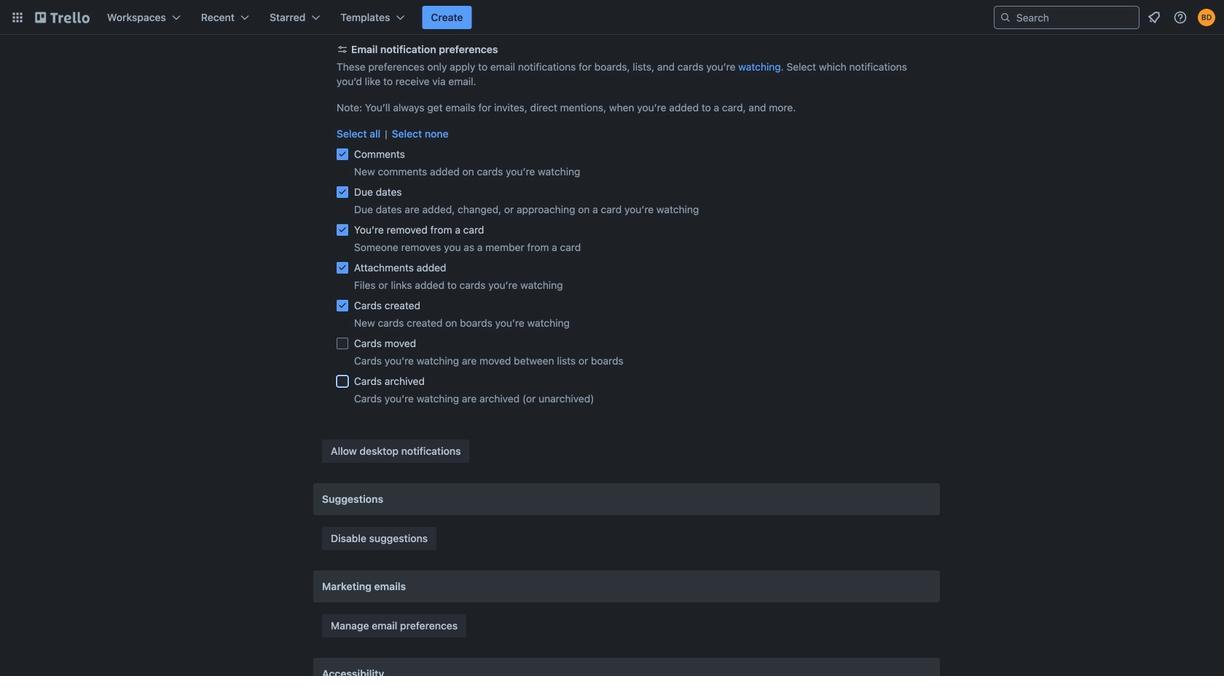 Task type: locate. For each thing, give the bounding box(es) containing it.
primary element
[[0, 0, 1224, 35]]

barb dwyer (barbdwyer3) image
[[1198, 9, 1215, 26]]

search image
[[1000, 12, 1011, 23]]

Search field
[[1011, 7, 1139, 28]]

back to home image
[[35, 6, 90, 29]]



Task type: vqa. For each thing, say whether or not it's contained in the screenshot.
Open information menu IMAGE
yes



Task type: describe. For each thing, give the bounding box(es) containing it.
0 notifications image
[[1145, 9, 1163, 26]]

open information menu image
[[1173, 10, 1188, 25]]



